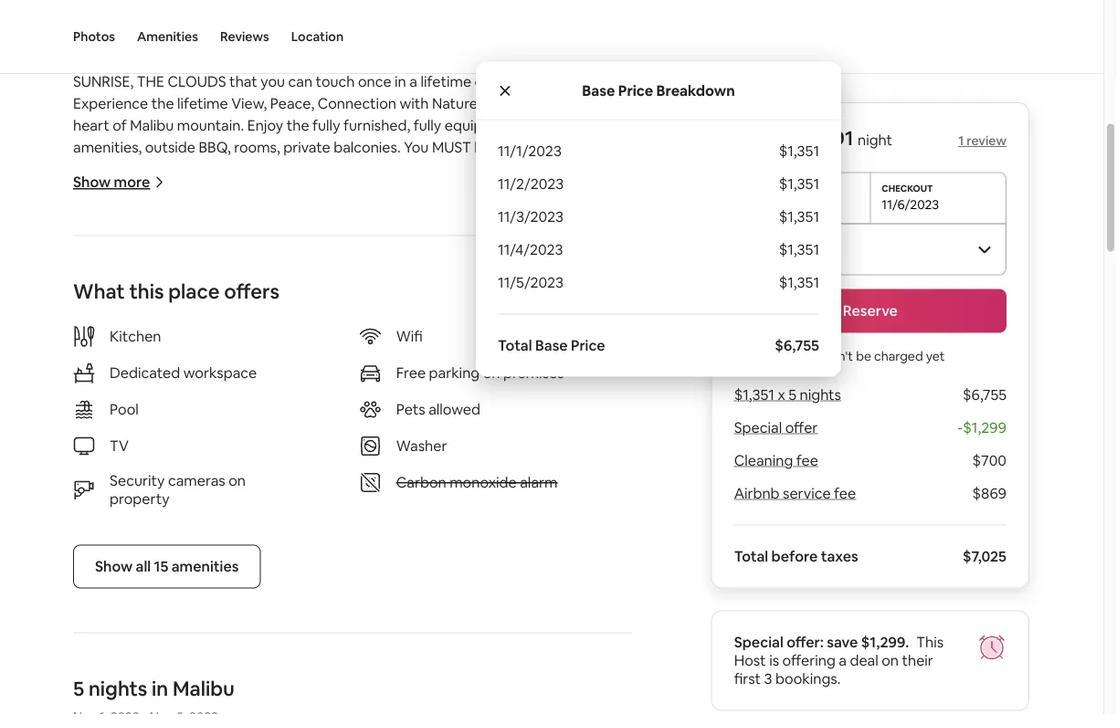 Task type: describe. For each thing, give the bounding box(es) containing it.
special for special offer
[[734, 418, 782, 437]]

0 vertical spatial base
[[582, 81, 615, 100]]

reserve button
[[734, 289, 1007, 333]]

deal
[[850, 651, 879, 670]]

heart-
[[205, 29, 256, 47]]

1 vertical spatial bedroom
[[529, 379, 591, 398]]

the down peace,
[[287, 116, 309, 135]]

the up offers
[[232, 248, 255, 267]]

amenities
[[172, 558, 239, 577]]

extra
[[244, 401, 279, 420]]

amenities,
[[73, 138, 142, 157]]

special for special offer: save $1,299.
[[734, 633, 784, 652]]

parking
[[429, 364, 480, 383]]

2 * from the top
[[73, 445, 79, 464]]

special offer: save $1,299.
[[734, 633, 909, 652]]

1 vertical spatial you
[[796, 348, 818, 364]]

total for total before taxes
[[734, 547, 769, 566]]

1 vertical spatial pch
[[159, 182, 189, 201]]

offer:
[[787, 633, 824, 652]]

complete privacy 360 mountainview
[[73, 686, 322, 705]]

land,
[[73, 270, 109, 288]]

- for 1
[[73, 357, 78, 376]]

is
[[769, 651, 779, 670]]

driveway,
[[493, 248, 556, 267]]

the inside -1 master bedroom with its own private office space/balcony/fireplace/secluded/mountain view  balcony: master bedroom located on the 1st  floor: , extra room * 2 walk in closet for her and for him * the extra hang out room * it's own exit to outdoor
[[148, 401, 170, 420]]

touch
[[316, 72, 355, 91]]

1 vertical spatial nights
[[89, 677, 147, 703]]

alarm
[[520, 474, 558, 493]]

long
[[457, 248, 490, 267]]

airbnb service fee button
[[734, 484, 856, 503]]

0 vertical spatial pch
[[387, 29, 416, 47]]

in inside -1 master bedroom with its own private office space/balcony/fireplace/secluded/mountain view  balcony: master bedroom located on the 1st  floor: , extra room * 2 walk in closet for her and for him * the extra hang out room * it's own exit to outdoor
[[127, 423, 139, 442]]

enjoy
[[247, 116, 283, 135]]

$1,351 for 11/3/2023
[[779, 207, 820, 226]]

peace,
[[270, 94, 314, 113]]

x
[[778, 386, 786, 404]]

3 inside -3  mini masters total king size bedrooms, 2 queen  size bedrooms. all of them have an office table own bathrooms
[[79, 511, 87, 530]]

on inside the security cameras on property
[[229, 472, 246, 491]]

up
[[121, 182, 138, 201]]

drive,
[[200, 50, 239, 69]]

of inside -3  mini masters total king size bedrooms, 2 queen  size bedrooms. all of them have an office table own bathrooms
[[93, 533, 107, 552]]

1 vertical spatial price
[[571, 336, 605, 355]]

0 vertical spatial bedroom
[[137, 357, 199, 376]]

villa inside the gated, private castle in the malibu mountains. gated and long driveway, acres of land, villa 6800 sq ft. dream castle, the chefs kitchen, best master bedroom. beautiful green backyard
[[113, 270, 140, 288]]

once
[[358, 72, 392, 91]]

view inside 'welcome to malibu heart-soul on top of the pch mountains. the famous 007 iconic ocean view drive, the most infinity ocean-mountain view.sunset and sunrise, the clouds that you can touch once in a lifetime opportunity. experience the lifetime view, peace, connection with nature and wilderness in the heart of malibu mountain. enjoy the fully furnished, fully equipped with the amenities, outside bbq, rooms, private balconies. you must be comfortable with villa being remote. 15mins up to pch'
[[164, 50, 197, 69]]

hang
[[149, 445, 183, 464]]

15mins
[[73, 182, 118, 201]]

outside
[[145, 138, 195, 157]]

,
[[237, 401, 241, 420]]

2 inside -3  mini masters total king size bedrooms, 2 queen  size bedrooms. all of them have an office table own bathrooms
[[370, 511, 379, 530]]

ocean
[[116, 50, 160, 69]]

be inside 'welcome to malibu heart-soul on top of the pch mountains. the famous 007 iconic ocean view drive, the most infinity ocean-mountain view.sunset and sunrise, the clouds that you can touch once in a lifetime opportunity. experience the lifetime view, peace, connection with nature and wilderness in the heart of malibu mountain. enjoy the fully furnished, fully equipped with the amenities, outside bbq, rooms, private balconies. you must be comfortable with villa being remote. 15mins up to pch'
[[474, 138, 492, 157]]

floor:
[[199, 401, 234, 420]]

offering
[[783, 651, 836, 670]]

cameras
[[168, 472, 225, 491]]

1 fully from the left
[[313, 116, 340, 135]]

closet
[[142, 423, 185, 442]]

airbnb service fee
[[734, 484, 856, 503]]

3 * from the top
[[73, 467, 79, 486]]

in right wilderness
[[584, 94, 596, 113]]

what
[[73, 279, 125, 305]]

all
[[136, 558, 151, 577]]

total before taxes
[[734, 547, 859, 566]]

-1 master bedroom with its own private office space/balcony/fireplace/secluded/mountain view  balcony: master bedroom located on the 1st  floor: , extra room * 2 walk in closet for her and for him * the extra hang out room * it's own exit to outdoor
[[73, 357, 595, 486]]

0 vertical spatial price
[[618, 81, 654, 100]]

and inside the gated, private castle in the malibu mountains. gated and long driveway, acres of land, villa 6800 sq ft. dream castle, the chefs kitchen, best master bedroom. beautiful green backyard
[[428, 248, 453, 267]]

extra
[[111, 445, 146, 464]]

furnished,
[[344, 116, 410, 135]]

the inside 'welcome to malibu heart-soul on top of the pch mountains. the famous 007 iconic ocean view drive, the most infinity ocean-mountain view.sunset and sunrise, the clouds that you can touch once in a lifetime opportunity. experience the lifetime view, peace, connection with nature and wilderness in the heart of malibu mountain. enjoy the fully furnished, fully equipped with the amenities, outside bbq, rooms, private balconies. you must be comfortable with villa being remote. 15mins up to pch'
[[511, 29, 536, 47]]

0 horizontal spatial master
[[87, 357, 134, 376]]

security
[[110, 472, 165, 491]]

the down wilderness
[[545, 116, 568, 135]]

1 for review
[[959, 132, 964, 149]]

show more button
[[73, 173, 165, 192]]

bathrooms
[[315, 533, 389, 552]]

11/6/2023
[[882, 196, 939, 212]]

007
[[602, 29, 627, 47]]

have
[[149, 533, 181, 552]]

an
[[185, 533, 201, 552]]

2 vertical spatial master
[[479, 379, 526, 398]]

$1,091
[[796, 125, 854, 151]]

mountain.
[[177, 116, 244, 135]]

airbnb
[[734, 484, 780, 503]]

taxes
[[821, 547, 859, 566]]

it's
[[82, 467, 101, 486]]

private inside -1 master bedroom with its own private office space/balcony/fireplace/secluded/mountain view  balcony: master bedroom located on the 1st  floor: , extra room * 2 walk in closet for her and for him * the extra hang out room * it's own exit to outdoor
[[286, 357, 332, 376]]

mountains.
[[420, 29, 507, 47]]

own inside -3  mini masters total king size bedrooms, 2 queen  size bedrooms. all of them have an office table own bathrooms
[[283, 533, 312, 552]]

show all 15 amenities button
[[73, 546, 261, 590]]

welcome
[[73, 29, 137, 47]]

1 inside -1 master bedroom with its own private office space/balcony/fireplace/secluded/mountain view  balcony: master bedroom located on the 1st  floor: , extra room * 2 walk in closet for her and for him * the extra hang out room * it's own exit to outdoor
[[78, 357, 84, 376]]

amenities button
[[137, 0, 198, 73]]

sq
[[181, 270, 199, 288]]

-3  mini masters total king size bedrooms, 2 queen  size bedrooms. all of them have an office table own bathrooms
[[73, 511, 538, 552]]

base price breakdown dialog
[[476, 62, 842, 377]]

1st
[[174, 401, 192, 420]]

$1,351 for 11/1/2023
[[779, 142, 820, 160]]

the up green
[[171, 292, 194, 310]]

with inside -1 master bedroom with its own private office space/balcony/fireplace/secluded/mountain view  balcony: master bedroom located on the 1st  floor: , extra room * 2 walk in closet for her and for him * the extra hang out room * it's own exit to outdoor
[[202, 357, 232, 376]]

welcome to malibu heart-soul on top of the pch mountains. the famous 007 iconic ocean view drive, the most infinity ocean-mountain view.sunset and sunrise, the clouds that you can touch once in a lifetime opportunity. experience the lifetime view, peace, connection with nature and wilderness in the heart of malibu mountain. enjoy the fully furnished, fully equipped with the amenities, outside bbq, rooms, private balconies. you must be comfortable with villa being remote. 15mins up to pch
[[73, 29, 630, 201]]

$1,351 for 11/2/2023
[[779, 175, 820, 193]]

1 vertical spatial 5
[[73, 677, 84, 703]]

show for show more
[[73, 173, 111, 192]]

wifi
[[396, 328, 423, 346]]

a inside 'welcome to malibu heart-soul on top of the pch mountains. the famous 007 iconic ocean view drive, the most infinity ocean-mountain view.sunset and sunrise, the clouds that you can touch once in a lifetime opportunity. experience the lifetime view, peace, connection with nature and wilderness in the heart of malibu mountain. enjoy the fully furnished, fully equipped with the amenities, outside bbq, rooms, private balconies. you must be comfortable with villa being remote. 15mins up to pch'
[[410, 72, 417, 91]]

0 horizontal spatial own
[[105, 467, 133, 486]]

0 vertical spatial lifetime
[[421, 72, 472, 91]]

kitchen
[[110, 328, 161, 346]]

5 nights in malibu
[[73, 677, 235, 703]]

of down experience in the left top of the page
[[113, 116, 127, 135]]

wilderness
[[510, 94, 581, 113]]

$6,755 inside base price breakdown dialog
[[775, 336, 820, 355]]

-$1,299
[[958, 418, 1007, 437]]

table
[[246, 533, 280, 552]]

dedicated workspace
[[110, 364, 257, 383]]

1 horizontal spatial 5
[[789, 386, 797, 404]]

save
[[827, 633, 858, 652]]

0 vertical spatial nights
[[800, 386, 842, 404]]

1 vertical spatial room
[[82, 577, 118, 595]]

chefs
[[197, 292, 237, 310]]

11/3/2023
[[498, 207, 564, 226]]

11/1/2023 for $1,351
[[498, 142, 562, 160]]

malibu inside the gated, private castle in the malibu mountains. gated and long driveway, acres of land, villa 6800 sq ft. dream castle, the chefs kitchen, best master bedroom. beautiful green backyard
[[258, 248, 302, 267]]

this
[[129, 279, 164, 305]]

that
[[229, 72, 257, 91]]

amenities
[[137, 28, 198, 45]]

famous
[[539, 29, 599, 47]]

allowed
[[429, 401, 481, 420]]

charged
[[874, 348, 923, 364]]

the
[[137, 72, 165, 91]]

11/1/2023 for 11/6/2023
[[745, 196, 801, 212]]

$1,351 for 11/5/2023
[[779, 273, 820, 292]]

1 * from the top
[[73, 423, 79, 442]]

complete
[[73, 686, 140, 705]]

monoxide
[[450, 474, 517, 493]]

acres
[[559, 248, 598, 267]]

property
[[110, 490, 170, 509]]

0 horizontal spatial base
[[535, 336, 568, 355]]

total for total base price
[[498, 336, 532, 355]]

them
[[110, 533, 146, 552]]

ocean-
[[353, 50, 410, 69]]

0 horizontal spatial fee
[[797, 451, 819, 470]]

in inside the gated, private castle in the malibu mountains. gated and long driveway, acres of land, villa 6800 sq ft. dream castle, the chefs kitchen, best master bedroom. beautiful green backyard
[[218, 248, 229, 267]]



Task type: locate. For each thing, give the bounding box(es) containing it.
the up closet
[[148, 401, 170, 420]]

0 vertical spatial 11/1/2023
[[498, 142, 562, 160]]

you won't be charged yet
[[796, 348, 945, 364]]

lifetime down mountain
[[421, 72, 472, 91]]

1 horizontal spatial $6,755
[[963, 386, 1007, 404]]

2 special from the top
[[734, 633, 784, 652]]

with left nature
[[400, 94, 429, 113]]

you left must
[[404, 138, 429, 157]]

2 size from the left
[[433, 511, 459, 530]]

and left long
[[428, 248, 453, 267]]

1 horizontal spatial pch
[[387, 29, 416, 47]]

1 horizontal spatial bedroom
[[529, 379, 591, 398]]

0 vertical spatial and
[[481, 94, 506, 113]]

pets
[[396, 401, 425, 420]]

nights left 360
[[89, 677, 147, 703]]

master
[[331, 292, 378, 310], [87, 357, 134, 376], [479, 379, 526, 398]]

15
[[154, 558, 168, 577]]

pch up ocean-
[[387, 29, 416, 47]]

a down ocean-
[[410, 72, 417, 91]]

1 horizontal spatial 2
[[370, 511, 379, 530]]

11/1/2023
[[498, 142, 562, 160], [745, 196, 801, 212]]

1 horizontal spatial fee
[[834, 484, 856, 503]]

you inside 'welcome to malibu heart-soul on top of the pch mountains. the famous 007 iconic ocean view drive, the most infinity ocean-mountain view.sunset and sunrise, the clouds that you can touch once in a lifetime opportunity. experience the lifetime view, peace, connection with nature and wilderness in the heart of malibu mountain. enjoy the fully furnished, fully equipped with the amenities, outside bbq, rooms, private balconies. you must be comfortable with villa being remote. 15mins up to pch'
[[404, 138, 429, 157]]

the down and
[[599, 94, 622, 113]]

2 horizontal spatial own
[[283, 533, 312, 552]]

1 vertical spatial and
[[428, 248, 453, 267]]

1 vertical spatial be
[[856, 348, 872, 364]]

* down located
[[73, 423, 79, 442]]

green
[[152, 314, 199, 332]]

on up king
[[229, 472, 246, 491]]

bedrooms.
[[462, 511, 535, 530]]

1 vertical spatial *
[[73, 445, 79, 464]]

0 horizontal spatial for
[[189, 423, 208, 442]]

be down equipped
[[474, 138, 492, 157]]

balcony:
[[420, 379, 476, 398]]

the down the
[[151, 94, 174, 113]]

opportunity.
[[475, 72, 558, 91]]

view inside -1 master bedroom with its own private office space/balcony/fireplace/secluded/mountain view  balcony: master bedroom located on the 1st  floor: , extra room * 2 walk in closet for her and for him * the extra hang out room * it's own exit to outdoor
[[381, 379, 414, 398]]

night
[[858, 131, 893, 149]]

0 horizontal spatial size
[[266, 511, 291, 530]]

lifetime down clouds
[[177, 94, 228, 113]]

* left it's
[[73, 467, 79, 486]]

1 down all
[[73, 577, 79, 595]]

view down amenities
[[164, 50, 197, 69]]

with up comfortable
[[513, 116, 542, 135]]

of right top on the top of the page
[[344, 29, 358, 47]]

its
[[235, 357, 251, 376]]

1 vertical spatial $6,755
[[963, 386, 1007, 404]]

2 vertical spatial -
[[73, 511, 79, 530]]

*
[[73, 423, 79, 442], [73, 445, 79, 464], [73, 467, 79, 486]]

0 vertical spatial the
[[511, 29, 536, 47]]

1 horizontal spatial you
[[796, 348, 818, 364]]

on
[[296, 29, 313, 47], [483, 364, 500, 383], [127, 401, 145, 420], [229, 472, 246, 491], [882, 651, 899, 670]]

0 vertical spatial *
[[73, 423, 79, 442]]

1 vertical spatial master
[[87, 357, 134, 376]]

room left all
[[82, 577, 118, 595]]

1 special from the top
[[734, 418, 782, 437]]

1 horizontal spatial nights
[[800, 386, 842, 404]]

-
[[73, 357, 78, 376], [958, 418, 963, 437], [73, 511, 79, 530]]

price down 007
[[618, 81, 654, 100]]

gated, private castle in the malibu mountains. gated and long driveway, acres of land, villa 6800 sq ft. dream castle, the chefs kitchen, best master bedroom. beautiful green backyard
[[73, 248, 618, 332]]

3 inside this host is offering a deal on their first 3 bookings.
[[764, 670, 773, 688]]

base
[[582, 81, 615, 100], [535, 336, 568, 355]]

in up "ft."
[[218, 248, 229, 267]]

0 horizontal spatial lifetime
[[177, 94, 228, 113]]

2 left queen
[[370, 511, 379, 530]]

reviews button
[[220, 0, 269, 73]]

walk
[[93, 423, 124, 442]]

2 inside -1 master bedroom with its own private office space/balcony/fireplace/secluded/mountain view  balcony: master bedroom located on the 1st  floor: , extra room * 2 walk in closet for her and for him * the extra hang out room * it's own exit to outdoor
[[82, 423, 90, 442]]

0 horizontal spatial price
[[571, 336, 605, 355]]

king
[[228, 511, 263, 530]]

the up ocean-
[[361, 29, 384, 47]]

price down acres
[[571, 336, 605, 355]]

1 horizontal spatial 3
[[764, 670, 773, 688]]

on right parking at the left bottom of the page
[[483, 364, 500, 383]]

$1,299
[[963, 418, 1007, 437]]

0 vertical spatial 5
[[789, 386, 797, 404]]

all
[[73, 533, 90, 552]]

malibu
[[158, 29, 202, 47], [130, 116, 174, 135], [258, 248, 302, 267], [173, 677, 235, 703]]

to right up
[[141, 182, 156, 201]]

gated,
[[73, 248, 119, 267]]

1 left review
[[959, 132, 964, 149]]

review
[[967, 132, 1007, 149]]

1 for room
[[73, 577, 79, 595]]

2 fully from the left
[[414, 116, 442, 135]]

1 horizontal spatial master
[[331, 292, 378, 310]]

0 vertical spatial total
[[498, 336, 532, 355]]

0 horizontal spatial nights
[[89, 677, 147, 703]]

offer
[[785, 418, 818, 437]]

private
[[283, 138, 331, 157]]

1 vertical spatial total
[[734, 547, 769, 566]]

and up equipped
[[481, 94, 506, 113]]

2 vertical spatial and
[[237, 423, 262, 442]]

3 up all
[[79, 511, 87, 530]]

total left before
[[734, 547, 769, 566]]

sunrise,
[[73, 72, 134, 91]]

villa
[[73, 160, 100, 179], [113, 270, 140, 288]]

0 horizontal spatial 11/1/2023
[[498, 142, 562, 160]]

1 vertical spatial to
[[141, 182, 156, 201]]

for down extra
[[265, 423, 285, 442]]

own right 'table'
[[283, 533, 312, 552]]

11/1/2023 up 11/2/2023
[[498, 142, 562, 160]]

location
[[291, 28, 344, 45]]

out
[[186, 445, 209, 464]]

of right acres
[[601, 248, 615, 267]]

nature
[[432, 94, 478, 113]]

him
[[288, 423, 315, 442]]

the up view.sunset
[[511, 29, 536, 47]]

price
[[618, 81, 654, 100], [571, 336, 605, 355]]

3 right first
[[764, 670, 773, 688]]

in up extra
[[127, 423, 139, 442]]

own down extra
[[105, 467, 133, 486]]

reserve
[[843, 302, 898, 320]]

before
[[772, 547, 818, 566]]

bedroom down total base price in the top of the page
[[529, 379, 591, 398]]

2 vertical spatial to
[[165, 467, 179, 486]]

washer
[[396, 437, 447, 456]]

masters
[[126, 511, 190, 530]]

security cameras on property
[[110, 472, 246, 509]]

2 vertical spatial *
[[73, 467, 79, 486]]

0 vertical spatial to
[[140, 29, 155, 47]]

1 horizontal spatial view
[[381, 379, 414, 398]]

0 horizontal spatial fully
[[313, 116, 340, 135]]

villa up the '15mins' on the top of the page
[[73, 160, 100, 179]]

0 horizontal spatial be
[[474, 138, 492, 157]]

on left top on the top of the page
[[296, 29, 313, 47]]

beautiful
[[73, 314, 148, 332]]

fully up must
[[414, 116, 442, 135]]

on right the deal
[[882, 651, 899, 670]]

nights up offer
[[800, 386, 842, 404]]

villa up castle,
[[113, 270, 140, 288]]

0 horizontal spatial villa
[[73, 160, 100, 179]]

1 horizontal spatial own
[[254, 357, 283, 376]]

1 horizontal spatial the
[[511, 29, 536, 47]]

- inside -1 master bedroom with its own private office space/balcony/fireplace/secluded/mountain view  balcony: master bedroom located on the 1st  floor: , extra room * 2 walk in closet for her and for him * the extra hang out room * it's own exit to outdoor
[[73, 357, 78, 376]]

1 vertical spatial the
[[82, 445, 108, 464]]

1 horizontal spatial and
[[428, 248, 453, 267]]

equipped
[[445, 116, 510, 135]]

2 vertical spatial 1
[[73, 577, 79, 595]]

11/4/2023
[[498, 240, 563, 259]]

can
[[288, 72, 313, 91]]

6800
[[143, 270, 178, 288]]

0 horizontal spatial total
[[498, 336, 532, 355]]

show down them
[[95, 558, 133, 577]]

total up premises
[[498, 336, 532, 355]]

and inside 'welcome to malibu heart-soul on top of the pch mountains. the famous 007 iconic ocean view drive, the most infinity ocean-mountain view.sunset and sunrise, the clouds that you can touch once in a lifetime opportunity. experience the lifetime view, peace, connection with nature and wilderness in the heart of malibu mountain. enjoy the fully furnished, fully equipped with the amenities, outside bbq, rooms, private balconies. you must be comfortable with villa being remote. 15mins up to pch'
[[481, 94, 506, 113]]

1 horizontal spatial lifetime
[[421, 72, 472, 91]]

0 horizontal spatial 2
[[82, 423, 90, 442]]

- for $1,299
[[958, 418, 963, 437]]

own right its
[[254, 357, 283, 376]]

a left the deal
[[839, 651, 847, 670]]

$1,351 x 5 nights
[[734, 386, 842, 404]]

1 up located
[[78, 357, 84, 376]]

on inside 'welcome to malibu heart-soul on top of the pch mountains. the famous 007 iconic ocean view drive, the most infinity ocean-mountain view.sunset and sunrise, the clouds that you can touch once in a lifetime opportunity. experience the lifetime view, peace, connection with nature and wilderness in the heart of malibu mountain. enjoy the fully furnished, fully equipped with the amenities, outside bbq, rooms, private balconies. you must be comfortable with villa being remote. 15mins up to pch'
[[296, 29, 313, 47]]

11/1/2023 down $1,351 $1,091 night
[[745, 196, 801, 212]]

fee right service
[[834, 484, 856, 503]]

and inside -1 master bedroom with its own private office space/balcony/fireplace/secluded/mountain view  balcony: master bedroom located on the 1st  floor: , extra room * 2 walk in closet for her and for him * the extra hang out room * it's own exit to outdoor
[[237, 423, 262, 442]]

lifetime
[[421, 72, 472, 91], [177, 94, 228, 113]]

master down kitchen
[[87, 357, 134, 376]]

show inside button
[[95, 558, 133, 577]]

with
[[400, 94, 429, 113], [513, 116, 542, 135], [582, 138, 612, 157], [202, 357, 232, 376]]

0 vertical spatial fee
[[797, 451, 819, 470]]

1 review button
[[959, 132, 1007, 149]]

1 horizontal spatial a
[[839, 651, 847, 670]]

0 vertical spatial room
[[212, 445, 248, 464]]

show down 'amenities,'
[[73, 173, 111, 192]]

bedroom.
[[381, 292, 447, 310]]

2 horizontal spatial master
[[479, 379, 526, 398]]

1 horizontal spatial room
[[212, 445, 248, 464]]

1 vertical spatial villa
[[113, 270, 140, 288]]

1 vertical spatial show
[[95, 558, 133, 577]]

with up space/balcony/fireplace/secluded/mountain in the bottom left of the page
[[202, 357, 232, 376]]

0 vertical spatial be
[[474, 138, 492, 157]]

1 vertical spatial 2
[[370, 511, 379, 530]]

base down and
[[582, 81, 615, 100]]

0 horizontal spatial room
[[82, 577, 118, 595]]

private inside the gated, private castle in the malibu mountains. gated and long driveway, acres of land, villa 6800 sq ft. dream castle, the chefs kitchen, best master bedroom. beautiful green backyard
[[122, 248, 168, 267]]

total inside base price breakdown dialog
[[498, 336, 532, 355]]

the up it's
[[82, 445, 108, 464]]

total base price
[[498, 336, 605, 355]]

the up the that
[[242, 50, 265, 69]]

the
[[361, 29, 384, 47], [242, 50, 265, 69], [151, 94, 174, 113], [599, 94, 622, 113], [287, 116, 309, 135], [545, 116, 568, 135], [232, 248, 255, 267], [171, 292, 194, 310], [148, 401, 170, 420]]

and
[[585, 50, 616, 69]]

location button
[[291, 0, 344, 73]]

2 vertical spatial own
[[283, 533, 312, 552]]

3
[[79, 511, 87, 530], [764, 670, 773, 688]]

2 horizontal spatial and
[[481, 94, 506, 113]]

office
[[335, 357, 377, 376]]

1 horizontal spatial be
[[856, 348, 872, 364]]

2 left walk
[[82, 423, 90, 442]]

best
[[298, 292, 328, 310]]

special up first
[[734, 633, 784, 652]]

0 vertical spatial private
[[122, 248, 168, 267]]

1 horizontal spatial villa
[[113, 270, 140, 288]]

iconic
[[73, 50, 113, 69]]

view up pets
[[381, 379, 414, 398]]

$6,755 left won't
[[775, 336, 820, 355]]

private up room
[[286, 357, 332, 376]]

1 horizontal spatial size
[[433, 511, 459, 530]]

view,
[[231, 94, 267, 113]]

0 horizontal spatial the
[[82, 445, 108, 464]]

show for show all 15 amenities
[[95, 558, 133, 577]]

of inside the gated, private castle in the malibu mountains. gated and long driveway, acres of land, villa 6800 sq ft. dream castle, the chefs kitchen, best master bedroom. beautiful green backyard
[[601, 248, 615, 267]]

a inside this host is offering a deal on their first 3 bookings.
[[839, 651, 847, 670]]

mountains.
[[305, 248, 379, 267]]

11/1/2023 inside base price breakdown dialog
[[498, 142, 562, 160]]

special up cleaning
[[734, 418, 782, 437]]

view.sunset
[[490, 50, 582, 69]]

on inside -1 master bedroom with its own private office space/balcony/fireplace/secluded/mountain view  balcony: master bedroom located on the 1st  floor: , extra room * 2 walk in closet for her and for him * the extra hang out room * it's own exit to outdoor
[[127, 401, 145, 420]]

0 vertical spatial special
[[734, 418, 782, 437]]

0 vertical spatial you
[[404, 138, 429, 157]]

0 vertical spatial own
[[254, 357, 283, 376]]

$1,351 $1,091 night
[[734, 125, 893, 151]]

0 horizontal spatial you
[[404, 138, 429, 157]]

base up premises
[[535, 336, 568, 355]]

size up 'table'
[[266, 511, 291, 530]]

1 for from the left
[[189, 423, 208, 442]]

on up closet
[[127, 401, 145, 420]]

tv
[[110, 437, 129, 456]]

with right comfortable
[[582, 138, 612, 157]]

private up 6800
[[122, 248, 168, 267]]

0 vertical spatial villa
[[73, 160, 100, 179]]

$1,351 for 11/4/2023
[[779, 240, 820, 259]]

and down , on the left bottom of the page
[[237, 423, 262, 442]]

outdoor
[[182, 467, 237, 486]]

0 vertical spatial 2
[[82, 423, 90, 442]]

clouds
[[168, 72, 226, 91]]

1 horizontal spatial fully
[[414, 116, 442, 135]]

a
[[410, 72, 417, 91], [839, 651, 847, 670]]

1 horizontal spatial for
[[265, 423, 285, 442]]

master inside the gated, private castle in the malibu mountains. gated and long driveway, acres of land, villa 6800 sq ft. dream castle, the chefs kitchen, best master bedroom. beautiful green backyard
[[331, 292, 378, 310]]

in right the once
[[395, 72, 406, 91]]

in left 360
[[152, 677, 168, 703]]

0 horizontal spatial and
[[237, 423, 262, 442]]

0 horizontal spatial 5
[[73, 677, 84, 703]]

2 for from the left
[[265, 423, 285, 442]]

pch down remote.
[[159, 182, 189, 201]]

to inside -1 master bedroom with its own private office space/balcony/fireplace/secluded/mountain view  balcony: master bedroom located on the 1st  floor: , extra room * 2 walk in closet for her and for him * the extra hang out room * it's own exit to outdoor
[[165, 467, 179, 486]]

this host is offering a deal on their first 3 bookings.
[[734, 633, 944, 688]]

1 vertical spatial private
[[286, 357, 332, 376]]

master up allowed
[[479, 379, 526, 398]]

won't
[[820, 348, 853, 364]]

1 vertical spatial base
[[535, 336, 568, 355]]

gated
[[382, 248, 425, 267]]

room inside -1 master bedroom with its own private office space/balcony/fireplace/secluded/mountain view  balcony: master bedroom located on the 1st  floor: , extra room * 2 walk in closet for her and for him * the extra hang out room * it's own exit to outdoor
[[212, 445, 248, 464]]

fee up service
[[797, 451, 819, 470]]

bedroom down kitchen
[[137, 357, 199, 376]]

villa inside 'welcome to malibu heart-soul on top of the pch mountains. the famous 007 iconic ocean view drive, the most infinity ocean-mountain view.sunset and sunrise, the clouds that you can touch once in a lifetime opportunity. experience the lifetime view, peace, connection with nature and wilderness in the heart of malibu mountain. enjoy the fully furnished, fully equipped with the amenities, outside bbq, rooms, private balconies. you must be comfortable with villa being remote. 15mins up to pch'
[[73, 160, 100, 179]]

to down hang on the bottom
[[165, 467, 179, 486]]

1 vertical spatial a
[[839, 651, 847, 670]]

0 horizontal spatial bedroom
[[137, 357, 199, 376]]

0 horizontal spatial private
[[122, 248, 168, 267]]

5 left 'privacy'
[[73, 677, 84, 703]]

bbq,
[[199, 138, 231, 157]]

cleaning fee
[[734, 451, 819, 470]]

* left tv
[[73, 445, 79, 464]]

0 vertical spatial $6,755
[[775, 336, 820, 355]]

master right best
[[331, 292, 378, 310]]

you left won't
[[796, 348, 818, 364]]

free parking on premises
[[396, 364, 564, 383]]

- inside -3  mini masters total king size bedrooms, 2 queen  size bedrooms. all of them have an office table own bathrooms
[[73, 511, 79, 530]]

photos button
[[73, 0, 115, 73]]

$869
[[973, 484, 1007, 503]]

exit
[[136, 467, 161, 486]]

1 vertical spatial lifetime
[[177, 94, 228, 113]]

the inside -1 master bedroom with its own private office space/balcony/fireplace/secluded/mountain view  balcony: master bedroom located on the 1st  floor: , extra room * 2 walk in closet for her and for him * the extra hang out room * it's own exit to outdoor
[[82, 445, 108, 464]]

to up the ocean
[[140, 29, 155, 47]]

1 vertical spatial fee
[[834, 484, 856, 503]]

on inside this host is offering a deal on their first 3 bookings.
[[882, 651, 899, 670]]

carbon monoxide alarm
[[396, 474, 558, 493]]

be right won't
[[856, 348, 872, 364]]

fully up private
[[313, 116, 340, 135]]

castle
[[172, 248, 214, 267]]

0 vertical spatial view
[[164, 50, 197, 69]]

1 size from the left
[[266, 511, 291, 530]]

1 horizontal spatial price
[[618, 81, 654, 100]]

own
[[254, 357, 283, 376], [105, 467, 133, 486], [283, 533, 312, 552]]

fully
[[313, 116, 340, 135], [414, 116, 442, 135]]

1 vertical spatial special
[[734, 633, 784, 652]]

size right queen
[[433, 511, 459, 530]]

office
[[204, 533, 242, 552]]

of
[[344, 29, 358, 47], [113, 116, 127, 135], [601, 248, 615, 267], [93, 533, 107, 552]]

of right all
[[93, 533, 107, 552]]

1 horizontal spatial total
[[734, 547, 769, 566]]

pool
[[110, 401, 139, 420]]

room down her at the bottom
[[212, 445, 248, 464]]

0 horizontal spatial view
[[164, 50, 197, 69]]

0 horizontal spatial a
[[410, 72, 417, 91]]

5 right x
[[789, 386, 797, 404]]

for up out
[[189, 423, 208, 442]]

0 vertical spatial 1
[[959, 132, 964, 149]]

- for 3
[[73, 511, 79, 530]]

$6,755 up $1,299
[[963, 386, 1007, 404]]



Task type: vqa. For each thing, say whether or not it's contained in the screenshot.
add to wishlist: dubai, uae image
no



